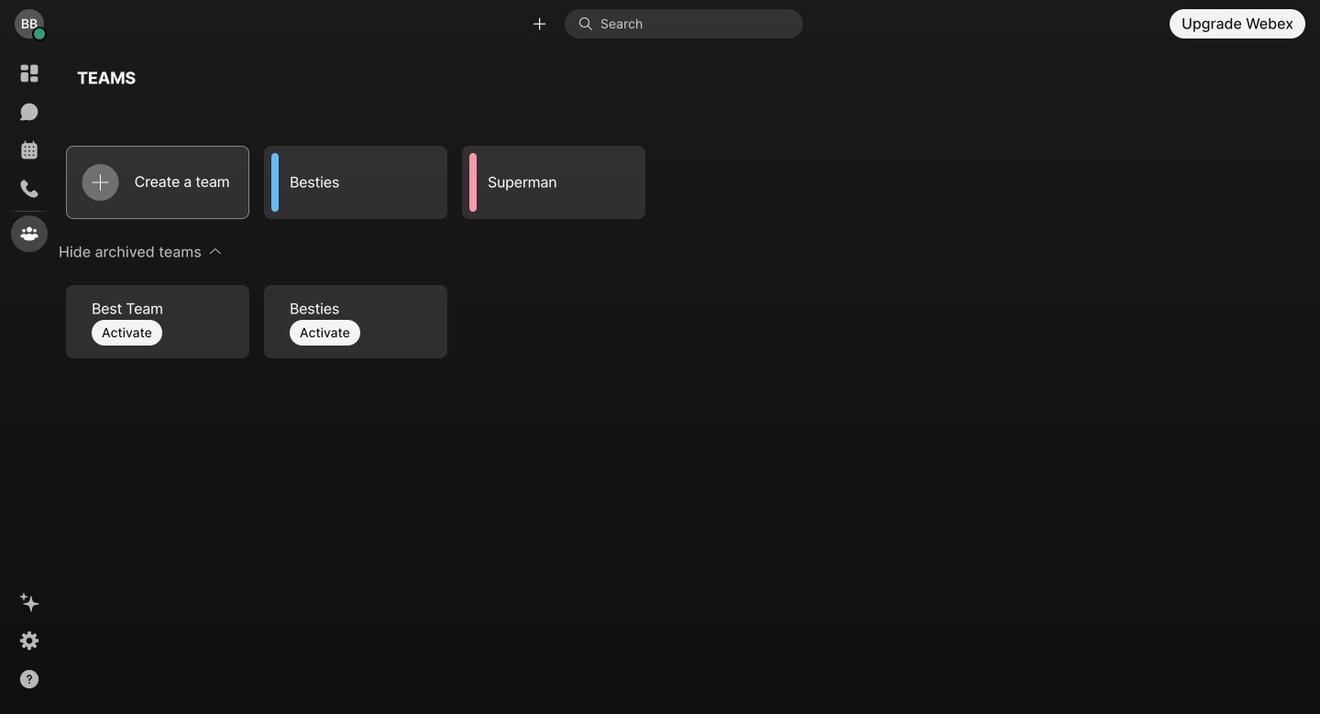 Task type: describe. For each thing, give the bounding box(es) containing it.
webex tab list
[[11, 55, 48, 252]]

teams list list
[[59, 138, 1291, 226]]

create new team image
[[92, 174, 109, 191]]



Task type: locate. For each thing, give the bounding box(es) containing it.
navigation
[[0, 48, 59, 714]]

hide archived teams image
[[209, 246, 222, 258]]

archived teams list list
[[59, 278, 1291, 366]]



Task type: vqa. For each thing, say whether or not it's contained in the screenshot.
Teams, has no new notifications icon
no



